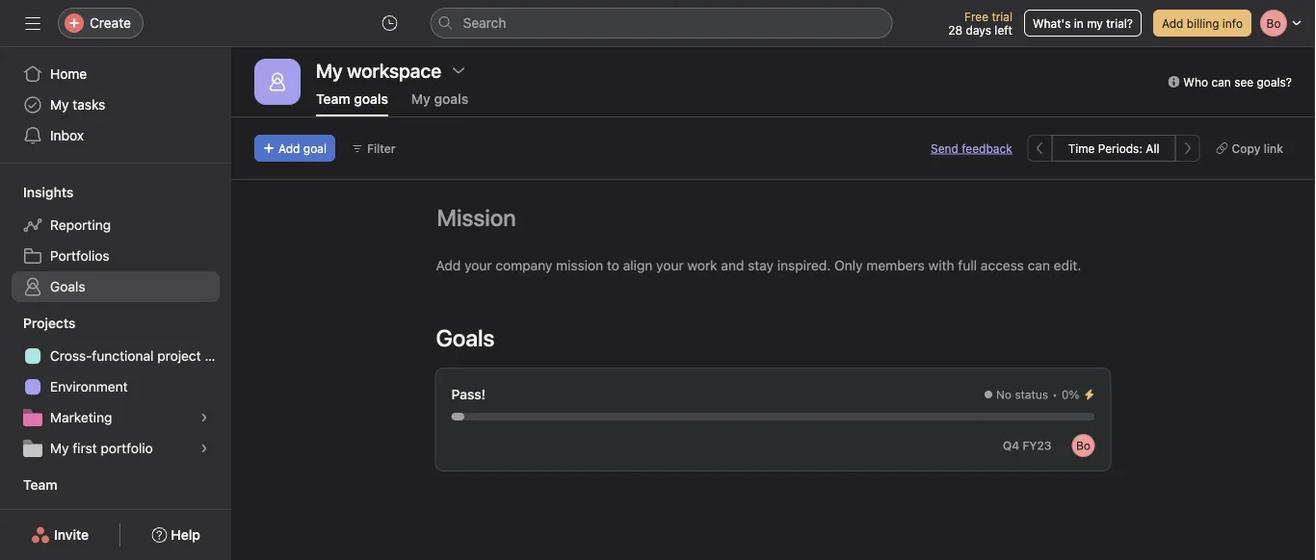 Task type: vqa. For each thing, say whether or not it's contained in the screenshot.
My tasks LINK
yes



Task type: describe. For each thing, give the bounding box(es) containing it.
link
[[1264, 142, 1283, 155]]

in
[[1074, 16, 1084, 30]]

add for add your company mission to align your work and stay inspired. only members with full access can edit.
[[436, 258, 461, 274]]

add for add billing info
[[1162, 16, 1183, 30]]

full
[[958, 258, 977, 274]]

1 vertical spatial goals
[[436, 325, 495, 352]]

my goals
[[411, 91, 468, 107]]

edit.
[[1054, 258, 1081, 274]]

first
[[73, 441, 97, 457]]

add your company mission to align your work and stay inspired. only members with full access can edit.
[[436, 258, 1081, 274]]

inspired.
[[777, 258, 831, 274]]

trial
[[992, 10, 1012, 23]]

28
[[948, 23, 963, 37]]

and
[[721, 258, 744, 274]]

plan
[[205, 348, 231, 364]]

home
[[50, 66, 87, 82]]

add goal
[[278, 142, 327, 155]]

0%
[[1061, 388, 1079, 402]]

copy link button
[[1208, 135, 1292, 162]]

send feedback link
[[931, 140, 1012, 157]]

inbox
[[50, 128, 84, 144]]

team for team
[[23, 477, 57, 493]]

add goal button
[[254, 135, 335, 162]]

my workspace
[[316, 59, 441, 81]]

1 horizontal spatial can
[[1211, 75, 1231, 89]]

my for my workspace
[[50, 510, 69, 526]]

portfolios
[[50, 248, 109, 264]]

copy link
[[1232, 142, 1283, 155]]

cross-functional project plan
[[50, 348, 231, 364]]

2 your from the left
[[656, 258, 684, 274]]

search
[[463, 15, 506, 31]]

create button
[[58, 8, 143, 39]]

my first portfolio
[[50, 441, 153, 457]]

goal
[[303, 142, 327, 155]]

pass!
[[451, 387, 486, 403]]

free
[[964, 10, 988, 23]]

time periods: all button
[[1052, 135, 1176, 162]]

help
[[171, 527, 200, 543]]

access
[[981, 258, 1024, 274]]

portfolio
[[101, 441, 153, 457]]

history image
[[382, 15, 397, 31]]

my workspace link
[[12, 503, 220, 534]]

what's
[[1033, 16, 1071, 30]]

environment link
[[12, 372, 220, 403]]

filter
[[367, 142, 396, 155]]

goals?
[[1257, 75, 1292, 89]]

q4 fy23
[[1003, 439, 1052, 453]]

1 vertical spatial can
[[1028, 258, 1050, 274]]

see
[[1234, 75, 1253, 89]]

marketing
[[50, 410, 112, 426]]

create
[[90, 15, 131, 31]]

insights element
[[0, 175, 231, 306]]

Mission title text field
[[424, 196, 521, 240]]

help button
[[139, 518, 213, 553]]

time periods: all
[[1068, 142, 1159, 155]]

time
[[1068, 142, 1095, 155]]

mission
[[556, 258, 603, 274]]

align
[[623, 258, 653, 274]]

to
[[607, 258, 619, 274]]

my goals link
[[411, 91, 468, 117]]

team button
[[0, 476, 57, 495]]

cross-functional project plan link
[[12, 341, 231, 372]]

goals for my goals
[[434, 91, 468, 107]]

feedback
[[962, 142, 1012, 155]]

add for add goal
[[278, 142, 300, 155]]

add billing info
[[1162, 16, 1243, 30]]

insights
[[23, 184, 74, 200]]

goals link
[[12, 272, 220, 302]]



Task type: locate. For each thing, give the bounding box(es) containing it.
project
[[157, 348, 201, 364]]

functional
[[92, 348, 154, 364]]

team up invite button
[[23, 477, 57, 493]]

my for my goals
[[411, 91, 431, 107]]

team for team goals
[[316, 91, 350, 107]]

1 horizontal spatial goals
[[436, 325, 495, 352]]

•
[[1052, 388, 1058, 402]]

my inside global element
[[50, 97, 69, 113]]

search button
[[430, 8, 893, 39]]

filter button
[[343, 135, 404, 162]]

can
[[1211, 75, 1231, 89], [1028, 258, 1050, 274]]

see details, my first portfolio image
[[198, 443, 210, 455]]

projects element
[[0, 306, 231, 468]]

my for my first portfolio
[[50, 441, 69, 457]]

0 horizontal spatial goals
[[354, 91, 388, 107]]

my workspace
[[50, 510, 140, 526]]

2 goals from the left
[[434, 91, 468, 107]]

0 horizontal spatial can
[[1028, 258, 1050, 274]]

left
[[995, 23, 1012, 37]]

goals down my workspace
[[354, 91, 388, 107]]

members
[[866, 258, 925, 274]]

inbox link
[[12, 120, 220, 151]]

2 horizontal spatial add
[[1162, 16, 1183, 30]]

add left "goal"
[[278, 142, 300, 155]]

what's in my trial? button
[[1024, 10, 1142, 37]]

1 vertical spatial add
[[278, 142, 300, 155]]

my
[[411, 91, 431, 107], [50, 97, 69, 113], [50, 441, 69, 457], [50, 510, 69, 526]]

my left 'first'
[[50, 441, 69, 457]]

trial?
[[1106, 16, 1133, 30]]

1 vertical spatial team
[[23, 477, 57, 493]]

company
[[496, 258, 552, 274]]

0 horizontal spatial team
[[23, 477, 57, 493]]

bo
[[1076, 439, 1091, 453]]

my tasks
[[50, 97, 105, 113]]

insights button
[[0, 183, 74, 202]]

my
[[1087, 16, 1103, 30]]

• 0%
[[1052, 388, 1079, 402]]

1 horizontal spatial team
[[316, 91, 350, 107]]

1 horizontal spatial add
[[436, 258, 461, 274]]

team inside dropdown button
[[23, 477, 57, 493]]

add down mission title text field
[[436, 258, 461, 274]]

team goals
[[316, 91, 388, 107]]

0 vertical spatial can
[[1211, 75, 1231, 89]]

projects button
[[0, 314, 76, 333]]

your
[[464, 258, 492, 274], [656, 258, 684, 274]]

q4
[[1003, 439, 1019, 453]]

my inside teams element
[[50, 510, 69, 526]]

environment
[[50, 379, 128, 395]]

2 vertical spatial add
[[436, 258, 461, 274]]

send feedback
[[931, 142, 1012, 155]]

goals down show options icon
[[434, 91, 468, 107]]

0 horizontal spatial add
[[278, 142, 300, 155]]

teams element
[[0, 468, 231, 538]]

my tasks link
[[12, 90, 220, 120]]

0 vertical spatial team
[[316, 91, 350, 107]]

1 your from the left
[[464, 258, 492, 274]]

invite
[[54, 527, 89, 543]]

0 horizontal spatial goals
[[50, 279, 85, 295]]

team up "goal"
[[316, 91, 350, 107]]

with
[[928, 258, 954, 274]]

team goals link
[[316, 91, 388, 117]]

all
[[1146, 142, 1159, 155]]

see details, marketing image
[[198, 412, 210, 424]]

1 goals from the left
[[354, 91, 388, 107]]

0 vertical spatial add
[[1162, 16, 1183, 30]]

stay
[[748, 258, 774, 274]]

my left tasks
[[50, 97, 69, 113]]

my inside projects element
[[50, 441, 69, 457]]

info
[[1222, 16, 1243, 30]]

send
[[931, 142, 958, 155]]

projects
[[23, 316, 76, 331]]

work
[[687, 258, 717, 274]]

workspace
[[73, 510, 140, 526]]

fy23
[[1023, 439, 1052, 453]]

q4 fy23 button
[[994, 433, 1060, 460]]

invite button
[[18, 518, 101, 553]]

marketing link
[[12, 403, 220, 434]]

your right align
[[656, 258, 684, 274]]

goals inside insights element
[[50, 279, 85, 295]]

1 horizontal spatial goals
[[434, 91, 468, 107]]

billing
[[1187, 16, 1219, 30]]

who
[[1183, 75, 1208, 89]]

0 vertical spatial goals
[[50, 279, 85, 295]]

hide sidebar image
[[25, 15, 40, 31]]

my up invite
[[50, 510, 69, 526]]

reporting
[[50, 217, 111, 233]]

goals down the portfolios
[[50, 279, 85, 295]]

copy
[[1232, 142, 1260, 155]]

goals
[[50, 279, 85, 295], [436, 325, 495, 352]]

can left edit.
[[1028, 258, 1050, 274]]

goals up pass!
[[436, 325, 495, 352]]

cross-
[[50, 348, 92, 364]]

free trial 28 days left
[[948, 10, 1012, 37]]

what's in my trial?
[[1033, 16, 1133, 30]]

show options image
[[451, 63, 466, 78]]

tasks
[[73, 97, 105, 113]]

days
[[966, 23, 991, 37]]

my first portfolio link
[[12, 434, 220, 464]]

0 horizontal spatial your
[[464, 258, 492, 274]]

portfolios link
[[12, 241, 220, 272]]

no status
[[996, 388, 1048, 402]]

reporting link
[[12, 210, 220, 241]]

1 horizontal spatial your
[[656, 258, 684, 274]]

your left company
[[464, 258, 492, 274]]

team
[[316, 91, 350, 107], [23, 477, 57, 493]]

my down my workspace
[[411, 91, 431, 107]]

add left 'billing'
[[1162, 16, 1183, 30]]

home link
[[12, 59, 220, 90]]

can left "see"
[[1211, 75, 1231, 89]]

no
[[996, 388, 1011, 402]]

my for my tasks
[[50, 97, 69, 113]]

search list box
[[430, 8, 893, 39]]

add billing info button
[[1153, 10, 1251, 37]]

global element
[[0, 47, 231, 163]]

only
[[834, 258, 863, 274]]

goals for team goals
[[354, 91, 388, 107]]

who can see goals?
[[1183, 75, 1292, 89]]

goals
[[354, 91, 388, 107], [434, 91, 468, 107]]

add
[[1162, 16, 1183, 30], [278, 142, 300, 155], [436, 258, 461, 274]]

periods:
[[1098, 142, 1143, 155]]



